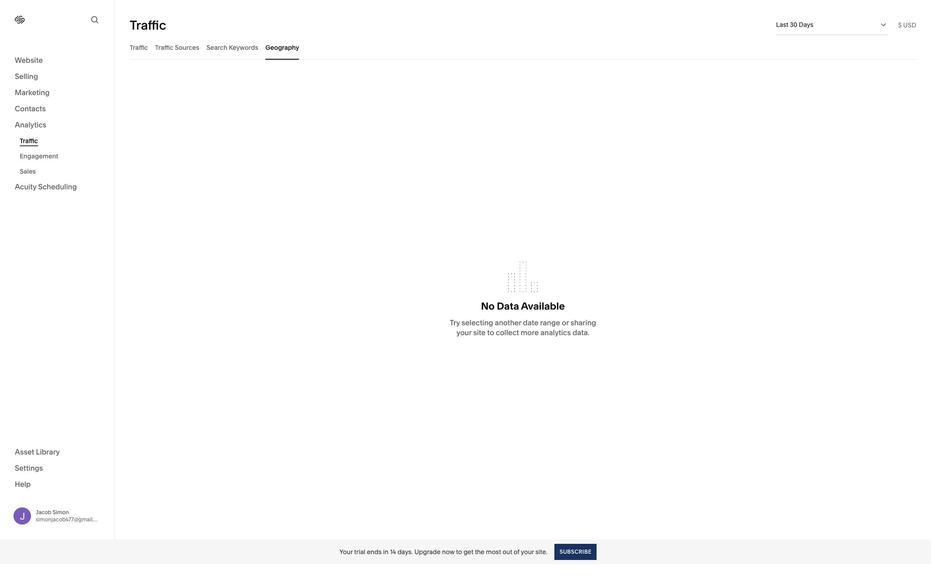 Task type: describe. For each thing, give the bounding box(es) containing it.
jacob simon simonjacob477@gmail.com
[[36, 509, 105, 523]]

traffic sources button
[[155, 35, 199, 60]]

or
[[562, 318, 569, 327]]

keywords
[[229, 43, 258, 51]]

available
[[521, 300, 565, 312]]

traffic sources
[[155, 43, 199, 51]]

1 vertical spatial to
[[456, 548, 462, 556]]

marketing
[[15, 88, 50, 97]]

traffic up traffic button
[[130, 17, 166, 33]]

days
[[799, 21, 813, 29]]

$ usd
[[898, 21, 916, 29]]

settings link
[[15, 463, 100, 474]]

usd
[[903, 21, 916, 29]]

traffic link
[[20, 133, 105, 149]]

last
[[776, 21, 788, 29]]

subscribe
[[560, 548, 592, 555]]

1 horizontal spatial your
[[521, 548, 534, 556]]

asset
[[15, 447, 34, 456]]

get
[[464, 548, 473, 556]]

last 30 days button
[[776, 15, 888, 35]]

traffic inside traffic sources button
[[155, 43, 173, 51]]

acuity scheduling link
[[15, 182, 100, 193]]

website
[[15, 56, 43, 65]]

geography button
[[265, 35, 299, 60]]

selling
[[15, 72, 38, 81]]

website link
[[15, 55, 100, 66]]

your
[[339, 548, 353, 556]]

help link
[[15, 479, 31, 489]]

no
[[481, 300, 495, 312]]

acuity
[[15, 182, 37, 191]]

more
[[521, 328, 539, 337]]

out
[[503, 548, 512, 556]]

trial
[[354, 548, 365, 556]]

traffic inside traffic link
[[20, 137, 38, 145]]

marketing link
[[15, 88, 100, 98]]

library
[[36, 447, 60, 456]]

upgrade
[[414, 548, 441, 556]]

analytics
[[15, 120, 46, 129]]

search
[[206, 43, 227, 51]]

asset library link
[[15, 447, 100, 458]]

sales link
[[20, 164, 105, 179]]

data.
[[573, 328, 590, 337]]

traffic left traffic sources
[[130, 43, 148, 51]]

search keywords
[[206, 43, 258, 51]]

traffic button
[[130, 35, 148, 60]]

14
[[390, 548, 396, 556]]



Task type: vqa. For each thing, say whether or not it's contained in the screenshot.
Last Week
no



Task type: locate. For each thing, give the bounding box(es) containing it.
engagement
[[20, 152, 58, 160]]

geography
[[265, 43, 299, 51]]

try selecting another date range or sharing your site to collect more analytics data.
[[450, 318, 596, 337]]

1 vertical spatial your
[[521, 548, 534, 556]]

simon
[[53, 509, 69, 516]]

site
[[473, 328, 486, 337]]

to inside "try selecting another date range or sharing your site to collect more analytics data."
[[487, 328, 494, 337]]

ends
[[367, 548, 382, 556]]

30
[[790, 21, 797, 29]]

sales
[[20, 167, 36, 176]]

analytics
[[540, 328, 571, 337]]

date
[[523, 318, 538, 327]]

your trial ends in 14 days. upgrade now to get the most out of your site.
[[339, 548, 547, 556]]

collect
[[496, 328, 519, 337]]

asset library
[[15, 447, 60, 456]]

no data available
[[481, 300, 565, 312]]

try
[[450, 318, 460, 327]]

your inside "try selecting another date range or sharing your site to collect more analytics data."
[[456, 328, 472, 337]]

of
[[514, 548, 520, 556]]

scheduling
[[38, 182, 77, 191]]

subscribe button
[[555, 544, 597, 560]]

sources
[[175, 43, 199, 51]]

contacts link
[[15, 104, 100, 114]]

your down try
[[456, 328, 472, 337]]

range
[[540, 318, 560, 327]]

0 vertical spatial your
[[456, 328, 472, 337]]

acuity scheduling
[[15, 182, 77, 191]]

settings
[[15, 464, 43, 472]]

your
[[456, 328, 472, 337], [521, 548, 534, 556]]

another
[[495, 318, 521, 327]]

tab list
[[130, 35, 916, 60]]

traffic down analytics
[[20, 137, 38, 145]]

engagement link
[[20, 149, 105, 164]]

0 vertical spatial to
[[487, 328, 494, 337]]

selling link
[[15, 71, 100, 82]]

site.
[[535, 548, 547, 556]]

help
[[15, 480, 31, 489]]

selecting
[[462, 318, 493, 327]]

1 horizontal spatial to
[[487, 328, 494, 337]]

data
[[497, 300, 519, 312]]

$
[[898, 21, 902, 29]]

your right of
[[521, 548, 534, 556]]

0 horizontal spatial your
[[456, 328, 472, 337]]

sharing
[[571, 318, 596, 327]]

to right site
[[487, 328, 494, 337]]

the
[[475, 548, 485, 556]]

to left get
[[456, 548, 462, 556]]

simonjacob477@gmail.com
[[36, 516, 105, 523]]

traffic left 'sources' on the left top of the page
[[155, 43, 173, 51]]

search keywords button
[[206, 35, 258, 60]]

analytics link
[[15, 120, 100, 131]]

days.
[[397, 548, 413, 556]]

traffic
[[130, 17, 166, 33], [130, 43, 148, 51], [155, 43, 173, 51], [20, 137, 38, 145]]

to
[[487, 328, 494, 337], [456, 548, 462, 556]]

most
[[486, 548, 501, 556]]

in
[[383, 548, 388, 556]]

jacob
[[36, 509, 51, 516]]

last 30 days
[[776, 21, 813, 29]]

tab list containing traffic
[[130, 35, 916, 60]]

now
[[442, 548, 455, 556]]

contacts
[[15, 104, 46, 113]]

0 horizontal spatial to
[[456, 548, 462, 556]]



